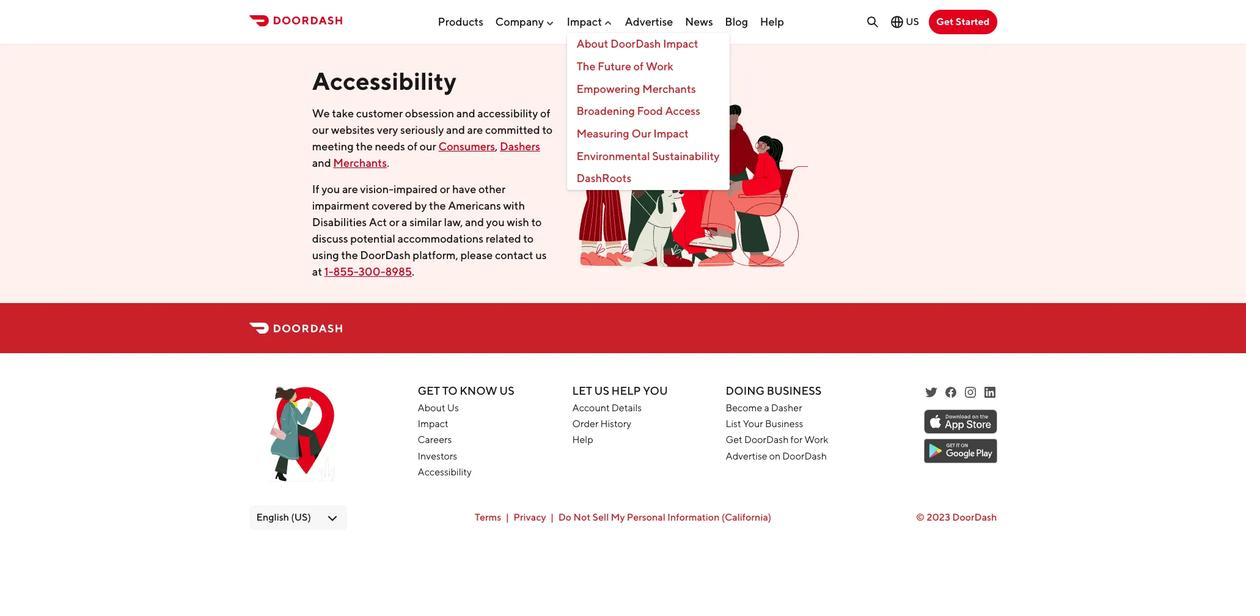Task type: locate. For each thing, give the bounding box(es) containing it.
1 horizontal spatial impact link
[[567, 10, 613, 33]]

0 horizontal spatial or
[[389, 216, 400, 229]]

or left have at the left
[[440, 183, 450, 196]]

impact link
[[567, 10, 613, 33], [418, 418, 449, 430]]

needs
[[375, 140, 405, 153]]

consumers , dashers and merchants .
[[312, 140, 540, 169]]

get for started
[[937, 16, 954, 28]]

and down americans on the left top of the page
[[465, 216, 484, 229]]

or right act
[[389, 216, 400, 229]]

get down list
[[726, 434, 743, 446]]

you up related
[[486, 216, 505, 229]]

doordash inside if you are vision-impaired or have other impairment covered by the americans with disabilities act or a similar law, and you wish to discuss potential accommodations related to using the doordash platform, please contact us at
[[360, 249, 411, 262]]

1 vertical spatial about
[[418, 402, 446, 414]]

business down dasher
[[765, 418, 804, 430]]

seriously
[[401, 123, 444, 136]]

impact up careers link
[[418, 418, 449, 430]]

using
[[312, 249, 339, 262]]

advertise left on at the bottom right of page
[[726, 451, 768, 462]]

0 vertical spatial the
[[356, 140, 373, 153]]

. down platform,
[[412, 265, 415, 278]]

the right the by
[[429, 199, 446, 212]]

1 horizontal spatial help link
[[760, 10, 784, 33]]

0 horizontal spatial work
[[646, 60, 674, 73]]

help
[[760, 15, 784, 28], [612, 385, 641, 397], [573, 434, 593, 446]]

1-855-300-8985 .
[[324, 265, 415, 278]]

2 vertical spatial get
[[726, 434, 743, 446]]

careers link
[[418, 434, 452, 446]]

1 vertical spatial accessibility
[[418, 467, 472, 478]]

are up impairment
[[342, 183, 358, 196]]

0 horizontal spatial get
[[418, 385, 440, 397]]

or
[[440, 183, 450, 196], [389, 216, 400, 229]]

about doordash impact link
[[567, 33, 730, 56]]

you
[[643, 385, 668, 397]]

advertise up about doordash impact link
[[625, 15, 673, 28]]

help right blog link
[[760, 15, 784, 28]]

get doordash for work link
[[726, 434, 829, 446]]

account details link
[[573, 402, 642, 414]]

by
[[415, 199, 427, 212]]

merchants
[[643, 82, 696, 95], [333, 157, 387, 169]]

0 horizontal spatial help
[[573, 434, 593, 446]]

about us link
[[418, 402, 459, 414]]

started
[[956, 16, 990, 28]]

you right if
[[322, 183, 340, 196]]

0 horizontal spatial merchants
[[333, 157, 387, 169]]

1 horizontal spatial a
[[764, 402, 770, 414]]

accommodations
[[398, 232, 484, 245]]

the
[[356, 140, 373, 153], [429, 199, 446, 212], [341, 249, 358, 262]]

1 horizontal spatial advertise
[[726, 451, 768, 462]]

1 vertical spatial a
[[764, 402, 770, 414]]

are inside if you are vision-impaired or have other impairment covered by the americans with disabilities act or a similar law, and you wish to discuss potential accommodations related to using the doordash platform, please contact us at
[[342, 183, 358, 196]]

8985
[[385, 265, 412, 278]]

1 vertical spatial help link
[[573, 434, 593, 446]]

0 vertical spatial help link
[[760, 10, 784, 33]]

twitter image
[[924, 385, 939, 400]]

doordash image
[[249, 385, 354, 484]]

0 vertical spatial .
[[387, 157, 390, 169]]

get inside get to know us about us impact careers investors accessibility
[[418, 385, 440, 397]]

1 vertical spatial impact link
[[418, 418, 449, 430]]

1 horizontal spatial our
[[420, 140, 436, 153]]

0 horizontal spatial advertise
[[625, 15, 673, 28]]

our down seriously
[[420, 140, 436, 153]]

2 horizontal spatial get
[[937, 16, 954, 28]]

0 horizontal spatial .
[[387, 157, 390, 169]]

accessibility
[[478, 107, 538, 120]]

and down meeting
[[312, 157, 331, 169]]

help link right blog link
[[760, 10, 784, 33]]

doordash down potential
[[360, 249, 411, 262]]

. down needs
[[387, 157, 390, 169]]

empowering merchants link
[[567, 78, 730, 101]]

customer
[[356, 107, 403, 120]]

impairment
[[312, 199, 370, 212]]

help link down order
[[573, 434, 593, 446]]

0 vertical spatial get
[[937, 16, 954, 28]]

news link
[[685, 10, 713, 33]]

help down order
[[573, 434, 593, 446]]

facebook link
[[944, 385, 958, 400]]

do
[[559, 512, 572, 524]]

are inside we take customer obsession and accessibility of our websites very seriously and are committed to meeting the needs of our
[[467, 123, 483, 136]]

0 horizontal spatial about
[[418, 402, 446, 414]]

future
[[598, 60, 632, 73]]

1 vertical spatial the
[[429, 199, 446, 212]]

list
[[726, 418, 741, 430]]

1 horizontal spatial merchants
[[643, 82, 696, 95]]

us up 'careers'
[[447, 402, 459, 414]]

us right know
[[500, 385, 515, 397]]

company
[[496, 15, 544, 28]]

our down we on the left of the page
[[312, 123, 329, 136]]

2 vertical spatial of
[[407, 140, 418, 153]]

work
[[646, 60, 674, 73], [805, 434, 829, 446]]

about up the
[[577, 38, 609, 50]]

impact link up careers link
[[418, 418, 449, 430]]

covered
[[372, 199, 413, 212]]

business up dasher
[[767, 385, 822, 397]]

work down about doordash impact link
[[646, 60, 674, 73]]

careers
[[418, 434, 452, 446]]

1 vertical spatial get
[[418, 385, 440, 397]]

are
[[467, 123, 483, 136], [342, 183, 358, 196]]

a11y header image icon image
[[565, 54, 814, 303]]

facebook image
[[944, 385, 958, 400]]

to up about us link
[[442, 385, 458, 397]]

the up merchants link
[[356, 140, 373, 153]]

the up 855-
[[341, 249, 358, 262]]

help up details on the bottom
[[612, 385, 641, 397]]

not
[[574, 512, 591, 524]]

1 horizontal spatial are
[[467, 123, 483, 136]]

of down about doordash impact in the top of the page
[[634, 60, 644, 73]]

are up consumers
[[467, 123, 483, 136]]

a down covered
[[402, 216, 408, 229]]

us
[[500, 385, 515, 397], [595, 385, 610, 397], [447, 402, 459, 414]]

websites
[[331, 123, 375, 136]]

merchants up access
[[643, 82, 696, 95]]

get inside button
[[937, 16, 954, 28]]

a inside if you are vision-impaired or have other impairment covered by the americans with disabilities act or a similar law, and you wish to discuss potential accommodations related to using the doordash platform, please contact us at
[[402, 216, 408, 229]]

get up about us link
[[418, 385, 440, 397]]

0 vertical spatial are
[[467, 123, 483, 136]]

get started button
[[929, 10, 997, 34]]

0 horizontal spatial you
[[322, 183, 340, 196]]

1 vertical spatial advertise
[[726, 451, 768, 462]]

1 vertical spatial or
[[389, 216, 400, 229]]

get started
[[937, 16, 990, 28]]

get left 'started'
[[937, 16, 954, 28]]

know
[[460, 385, 498, 397]]

1 horizontal spatial work
[[805, 434, 829, 446]]

0 vertical spatial about
[[577, 38, 609, 50]]

1 horizontal spatial or
[[440, 183, 450, 196]]

merchants inside 'link'
[[643, 82, 696, 95]]

1 vertical spatial are
[[342, 183, 358, 196]]

work right for
[[805, 434, 829, 446]]

google play image
[[924, 439, 997, 463]]

impact link up the
[[567, 10, 613, 33]]

about inside get to know us about us impact careers investors accessibility
[[418, 402, 446, 414]]

1 horizontal spatial help
[[612, 385, 641, 397]]

2 horizontal spatial us
[[595, 385, 610, 397]]

us
[[536, 249, 547, 262]]

1 vertical spatial business
[[765, 418, 804, 430]]

2 horizontal spatial help
[[760, 15, 784, 28]]

discuss
[[312, 232, 348, 245]]

on
[[770, 451, 781, 462]]

order history link
[[573, 418, 632, 430]]

merchants up vision- in the left top of the page
[[333, 157, 387, 169]]

dashroots link
[[567, 168, 730, 190]]

0 vertical spatial impact link
[[567, 10, 613, 33]]

1 vertical spatial merchants
[[333, 157, 387, 169]]

platform,
[[413, 249, 458, 262]]

become
[[726, 402, 763, 414]]

to right committed
[[542, 123, 553, 136]]

vision-
[[360, 183, 394, 196]]

0 vertical spatial of
[[634, 60, 644, 73]]

.
[[387, 157, 390, 169], [412, 265, 415, 278]]

0 horizontal spatial our
[[312, 123, 329, 136]]

accessibility up customer
[[312, 67, 457, 95]]

0 horizontal spatial help link
[[573, 434, 593, 446]]

0 vertical spatial business
[[767, 385, 822, 397]]

wish
[[507, 216, 529, 229]]

a
[[402, 216, 408, 229], [764, 402, 770, 414]]

about
[[577, 38, 609, 50], [418, 402, 446, 414]]

1 horizontal spatial about
[[577, 38, 609, 50]]

,
[[495, 140, 498, 153]]

broadening food access link
[[567, 101, 730, 123]]

0 horizontal spatial impact link
[[418, 418, 449, 430]]

doordash right 2023
[[953, 512, 997, 523]]

1 vertical spatial help
[[612, 385, 641, 397]]

of down seriously
[[407, 140, 418, 153]]

our
[[312, 123, 329, 136], [420, 140, 436, 153]]

advertise
[[625, 15, 673, 28], [726, 451, 768, 462]]

0 horizontal spatial us
[[447, 402, 459, 414]]

accessibility down "investors"
[[418, 467, 472, 478]]

accessibility
[[312, 67, 457, 95], [418, 467, 472, 478]]

impact
[[567, 15, 602, 28], [663, 38, 699, 50], [654, 127, 689, 140], [418, 418, 449, 430]]

please
[[461, 249, 493, 262]]

0 vertical spatial our
[[312, 123, 329, 136]]

potential
[[350, 232, 396, 245]]

0 vertical spatial a
[[402, 216, 408, 229]]

0 vertical spatial merchants
[[643, 82, 696, 95]]

instagram image
[[963, 385, 978, 400]]

dashers link
[[500, 140, 540, 153]]

environmental sustainability
[[577, 150, 720, 162]]

measuring our impact
[[577, 127, 689, 140]]

for
[[791, 434, 803, 446]]

0 vertical spatial advertise
[[625, 15, 673, 28]]

0 horizontal spatial a
[[402, 216, 408, 229]]

1 vertical spatial you
[[486, 216, 505, 229]]

let
[[573, 385, 592, 397]]

doing
[[726, 385, 765, 397]]

advertise inside doing business become a dasher list your business get doordash for work advertise on doordash
[[726, 451, 768, 462]]

to inside we take customer obsession and accessibility of our websites very seriously and are committed to meeting the needs of our
[[542, 123, 553, 136]]

to
[[542, 123, 553, 136], [532, 216, 542, 229], [524, 232, 534, 245], [442, 385, 458, 397]]

a up list your business link
[[764, 402, 770, 414]]

us up account details link
[[595, 385, 610, 397]]

my
[[611, 512, 625, 524]]

consumers
[[439, 140, 495, 153]]

about up 'careers'
[[418, 402, 446, 414]]

consumers link
[[439, 140, 495, 153]]

(california)
[[722, 512, 772, 524]]

impact down news
[[663, 38, 699, 50]]

impact inside get to know us about us impact careers investors accessibility
[[418, 418, 449, 430]]

1 horizontal spatial get
[[726, 434, 743, 446]]

1 vertical spatial of
[[540, 107, 551, 120]]

meeting
[[312, 140, 354, 153]]

0 horizontal spatial are
[[342, 183, 358, 196]]

of right "accessibility"
[[540, 107, 551, 120]]

2 vertical spatial help
[[573, 434, 593, 446]]

1 horizontal spatial .
[[412, 265, 415, 278]]

1 horizontal spatial of
[[540, 107, 551, 120]]

1 vertical spatial work
[[805, 434, 829, 446]]

broadening
[[577, 105, 635, 118]]



Task type: vqa. For each thing, say whether or not it's contained in the screenshot.
DashMart DashMart
no



Task type: describe. For each thing, give the bounding box(es) containing it.
©
[[916, 512, 925, 523]]

about doordash impact
[[577, 38, 699, 50]]

blog
[[725, 15, 748, 28]]

at
[[312, 265, 322, 278]]

terms link
[[475, 512, 501, 524]]

advertise link
[[625, 10, 673, 33]]

2023
[[927, 512, 951, 523]]

blog link
[[725, 10, 748, 33]]

linkedin link
[[983, 385, 997, 400]]

terms
[[475, 512, 501, 524]]

get to know us about us impact careers investors accessibility
[[418, 385, 515, 478]]

and inside if you are vision-impaired or have other impairment covered by the americans with disabilities act or a similar law, and you wish to discuss potential accommodations related to using the doordash platform, please contact us at
[[465, 216, 484, 229]]

become a dasher link
[[726, 402, 803, 414]]

other
[[479, 183, 506, 196]]

investors link
[[418, 451, 457, 462]]

and inside consumers , dashers and merchants .
[[312, 157, 331, 169]]

the future of work link
[[567, 56, 730, 78]]

work inside doing business become a dasher list your business get doordash for work advertise on doordash
[[805, 434, 829, 446]]

broadening food access
[[577, 105, 701, 118]]

1 vertical spatial .
[[412, 265, 415, 278]]

company link
[[496, 10, 555, 33]]

1 horizontal spatial you
[[486, 216, 505, 229]]

0 vertical spatial you
[[322, 183, 340, 196]]

environmental sustainability link
[[567, 145, 730, 168]]

dashroots
[[577, 172, 632, 185]]

sell
[[593, 512, 609, 524]]

1 vertical spatial our
[[420, 140, 436, 153]]

app store image
[[924, 410, 997, 434]]

doing business become a dasher list your business get doordash for work advertise on doordash
[[726, 385, 829, 462]]

if
[[312, 183, 319, 196]]

information
[[668, 512, 720, 524]]

products link
[[438, 10, 484, 33]]

instagram link
[[963, 385, 978, 400]]

act
[[369, 216, 387, 229]]

2 vertical spatial the
[[341, 249, 358, 262]]

1-855-300-8985 link
[[324, 265, 412, 278]]

personal
[[627, 512, 666, 524]]

0 vertical spatial work
[[646, 60, 674, 73]]

impact down access
[[654, 127, 689, 140]]

privacy
[[514, 512, 546, 524]]

1 horizontal spatial us
[[500, 385, 515, 397]]

obsession
[[405, 107, 454, 120]]

to down wish
[[524, 232, 534, 245]]

empowering
[[577, 82, 640, 95]]

committed
[[485, 123, 540, 136]]

0 vertical spatial help
[[760, 15, 784, 28]]

news
[[685, 15, 713, 28]]

to right wish
[[532, 216, 542, 229]]

0 vertical spatial or
[[440, 183, 450, 196]]

similar
[[410, 216, 442, 229]]

our
[[632, 127, 652, 140]]

to inside get to know us about us impact careers investors accessibility
[[442, 385, 458, 397]]

doordash up the future of work
[[611, 38, 661, 50]]

2 horizontal spatial of
[[634, 60, 644, 73]]

the inside we take customer obsession and accessibility of our websites very seriously and are committed to meeting the needs of our
[[356, 140, 373, 153]]

accessibility inside get to know us about us impact careers investors accessibility
[[418, 467, 472, 478]]

accessibility link
[[418, 467, 472, 478]]

doordash down for
[[783, 451, 827, 462]]

get inside doing business become a dasher list your business get doordash for work advertise on doordash
[[726, 434, 743, 446]]

0 vertical spatial accessibility
[[312, 67, 457, 95]]

and up consumers link
[[457, 107, 475, 120]]

if you are vision-impaired or have other impairment covered by the americans with disabilities act or a similar law, and you wish to discuss potential accommodations related to using the doordash platform, please contact us at
[[312, 183, 547, 278]]

access
[[665, 105, 701, 118]]

us
[[906, 16, 920, 28]]

us inside the let us help you account details order history help
[[595, 385, 610, 397]]

very
[[377, 123, 398, 136]]

get for to
[[418, 385, 440, 397]]

measuring our impact link
[[567, 123, 730, 145]]

a inside doing business become a dasher list your business get doordash for work advertise on doordash
[[764, 402, 770, 414]]

food
[[637, 105, 663, 118]]

related
[[486, 232, 521, 245]]

let us help you account details order history help
[[573, 385, 668, 446]]

take
[[332, 107, 354, 120]]

details
[[612, 402, 642, 414]]

and up consumers
[[446, 123, 465, 136]]

merchants inside consumers , dashers and merchants .
[[333, 157, 387, 169]]

linkedin image
[[983, 385, 997, 400]]

advertise on doordash link
[[726, 451, 827, 462]]

. inside consumers , dashers and merchants .
[[387, 157, 390, 169]]

0 horizontal spatial of
[[407, 140, 418, 153]]

empowering merchants
[[577, 82, 696, 95]]

disabilities
[[312, 216, 367, 229]]

we
[[312, 107, 330, 120]]

list your business link
[[726, 418, 804, 430]]

twitter link
[[924, 385, 939, 400]]

history
[[601, 418, 632, 430]]

impaired
[[394, 183, 438, 196]]

© 2023 doordash
[[916, 512, 997, 523]]

americans
[[448, 199, 501, 212]]

dasher
[[771, 402, 803, 414]]

globe line image
[[890, 15, 905, 29]]

doordash down list your business link
[[745, 434, 789, 446]]

your
[[743, 418, 764, 430]]

1-
[[324, 265, 333, 278]]

impact up the
[[567, 15, 602, 28]]

dashers
[[500, 140, 540, 153]]



